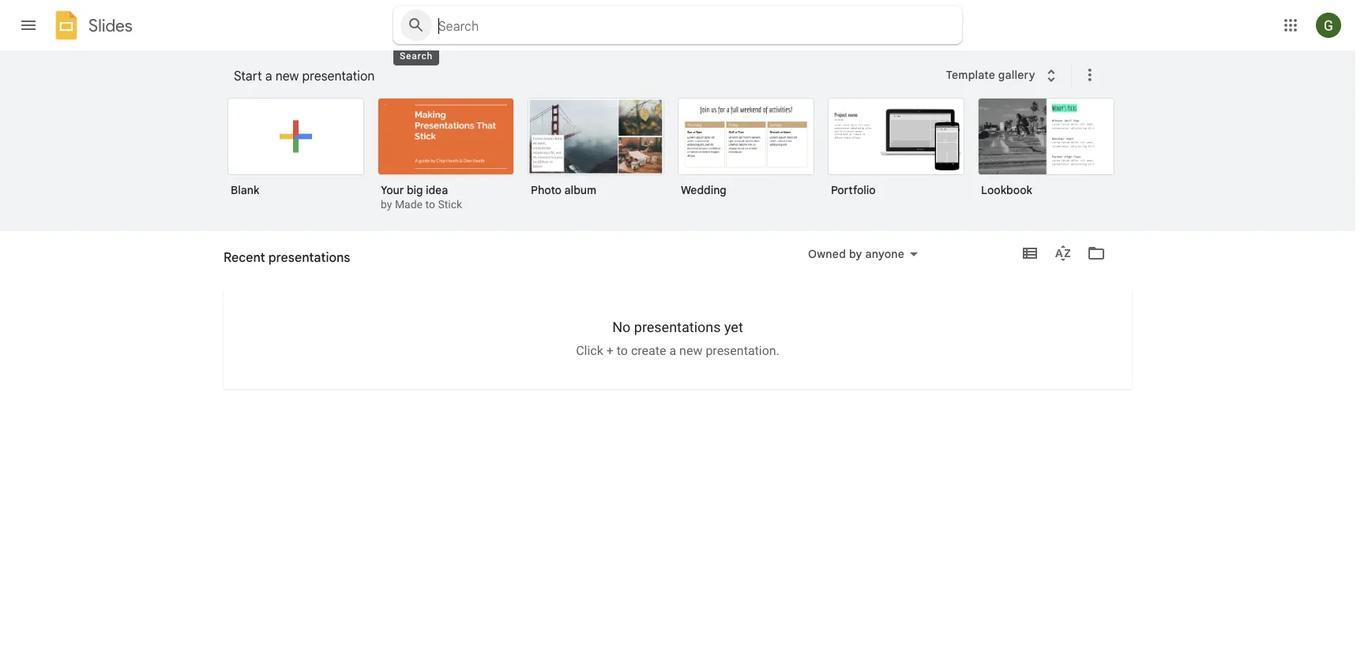 Task type: vqa. For each thing, say whether or not it's contained in the screenshot.
2nd Recent presentations from the top of the page
yes



Task type: locate. For each thing, give the bounding box(es) containing it.
idea
[[426, 183, 448, 197]]

to down idea
[[425, 198, 435, 211]]

by
[[381, 198, 392, 211], [849, 247, 862, 261]]

by down your
[[381, 198, 392, 211]]

0 horizontal spatial to
[[425, 198, 435, 211]]

a
[[265, 68, 272, 84], [669, 344, 676, 359]]

new right start
[[275, 68, 299, 84]]

no
[[612, 319, 631, 336]]

presentations
[[268, 250, 350, 265], [263, 256, 334, 270], [634, 319, 721, 336]]

recent inside heading
[[224, 250, 265, 265]]

gallery
[[998, 68, 1035, 82]]

anyone
[[865, 247, 904, 261]]

presentation.
[[706, 344, 779, 359]]

1 vertical spatial by
[[849, 247, 862, 261]]

recent
[[224, 250, 265, 265], [224, 256, 260, 270]]

big
[[407, 183, 423, 197]]

to inside no presentations yet click + to create a new presentation.
[[617, 344, 628, 359]]

1 vertical spatial a
[[669, 344, 676, 359]]

1 horizontal spatial to
[[617, 344, 628, 359]]

by right owned
[[849, 247, 862, 261]]

more actions. image
[[1077, 66, 1099, 85]]

1 horizontal spatial by
[[849, 247, 862, 261]]

a right start
[[265, 68, 272, 84]]

0 horizontal spatial new
[[275, 68, 299, 84]]

1 vertical spatial new
[[679, 344, 703, 359]]

photo album option
[[528, 98, 664, 209]]

None search field
[[393, 6, 962, 44]]

0 vertical spatial to
[[425, 198, 435, 211]]

your
[[381, 183, 404, 197]]

photo album
[[531, 183, 596, 197]]

new right create
[[679, 344, 703, 359]]

start
[[234, 68, 262, 84]]

template gallery
[[946, 68, 1035, 82]]

a right create
[[669, 344, 676, 359]]

yet
[[724, 319, 743, 336]]

template gallery button
[[936, 61, 1071, 89]]

to
[[425, 198, 435, 211], [617, 344, 628, 359]]

search
[[400, 51, 433, 62]]

0 vertical spatial new
[[275, 68, 299, 84]]

to inside your big idea by made to stick
[[425, 198, 435, 211]]

list box containing blank
[[227, 95, 1136, 232]]

portfolio option
[[828, 98, 964, 209]]

to for big
[[425, 198, 435, 211]]

0 horizontal spatial a
[[265, 68, 272, 84]]

search image
[[400, 9, 432, 41]]

1 horizontal spatial a
[[669, 344, 676, 359]]

album
[[564, 183, 596, 197]]

owned
[[808, 247, 846, 261]]

your big idea option
[[378, 98, 514, 213]]

to right +
[[617, 344, 628, 359]]

1 horizontal spatial new
[[679, 344, 703, 359]]

new
[[275, 68, 299, 84], [679, 344, 703, 359]]

1 vertical spatial to
[[617, 344, 628, 359]]

0 horizontal spatial by
[[381, 198, 392, 211]]

recent presentations
[[224, 250, 350, 265], [224, 256, 334, 270]]

blank option
[[227, 98, 364, 209]]

1 recent from the top
[[224, 250, 265, 265]]

0 vertical spatial by
[[381, 198, 392, 211]]

made
[[395, 198, 423, 211]]

0 vertical spatial a
[[265, 68, 272, 84]]

a inside heading
[[265, 68, 272, 84]]

no presentations yet click + to create a new presentation.
[[576, 319, 779, 359]]

wedding
[[681, 183, 726, 197]]

new inside no presentations yet click + to create a new presentation.
[[679, 344, 703, 359]]

2 recent presentations from the top
[[224, 256, 334, 270]]

list box
[[227, 95, 1136, 232]]

blank
[[231, 183, 259, 197]]

recent presentations heading
[[224, 231, 350, 282]]



Task type: describe. For each thing, give the bounding box(es) containing it.
no presentations yet region
[[224, 319, 1132, 359]]

by inside dropdown button
[[849, 247, 862, 261]]

slides
[[88, 15, 133, 36]]

your big idea by made to stick
[[381, 183, 462, 211]]

Search bar text field
[[438, 18, 923, 34]]

lookbook
[[981, 183, 1032, 197]]

presentations inside heading
[[268, 250, 350, 265]]

+
[[606, 344, 614, 359]]

template
[[946, 68, 995, 82]]

lookbook option
[[978, 98, 1114, 209]]

start a new presentation heading
[[234, 51, 936, 101]]

start a new presentation
[[234, 68, 375, 84]]

2 recent from the top
[[224, 256, 260, 270]]

new inside heading
[[275, 68, 299, 84]]

photo
[[531, 183, 562, 197]]

slides link
[[51, 9, 133, 44]]

stick
[[438, 198, 462, 211]]

presentations inside no presentations yet click + to create a new presentation.
[[634, 319, 721, 336]]

to for presentations
[[617, 344, 628, 359]]

wedding option
[[678, 98, 814, 209]]

main menu image
[[19, 16, 38, 35]]

owned by anyone
[[808, 247, 904, 261]]

made to stick link
[[395, 198, 462, 211]]

create
[[631, 344, 666, 359]]

1 recent presentations from the top
[[224, 250, 350, 265]]

owned by anyone button
[[798, 245, 928, 264]]

presentation
[[302, 68, 375, 84]]

portfolio
[[831, 183, 876, 197]]

by inside your big idea by made to stick
[[381, 198, 392, 211]]

click
[[576, 344, 603, 359]]

a inside no presentations yet click + to create a new presentation.
[[669, 344, 676, 359]]



